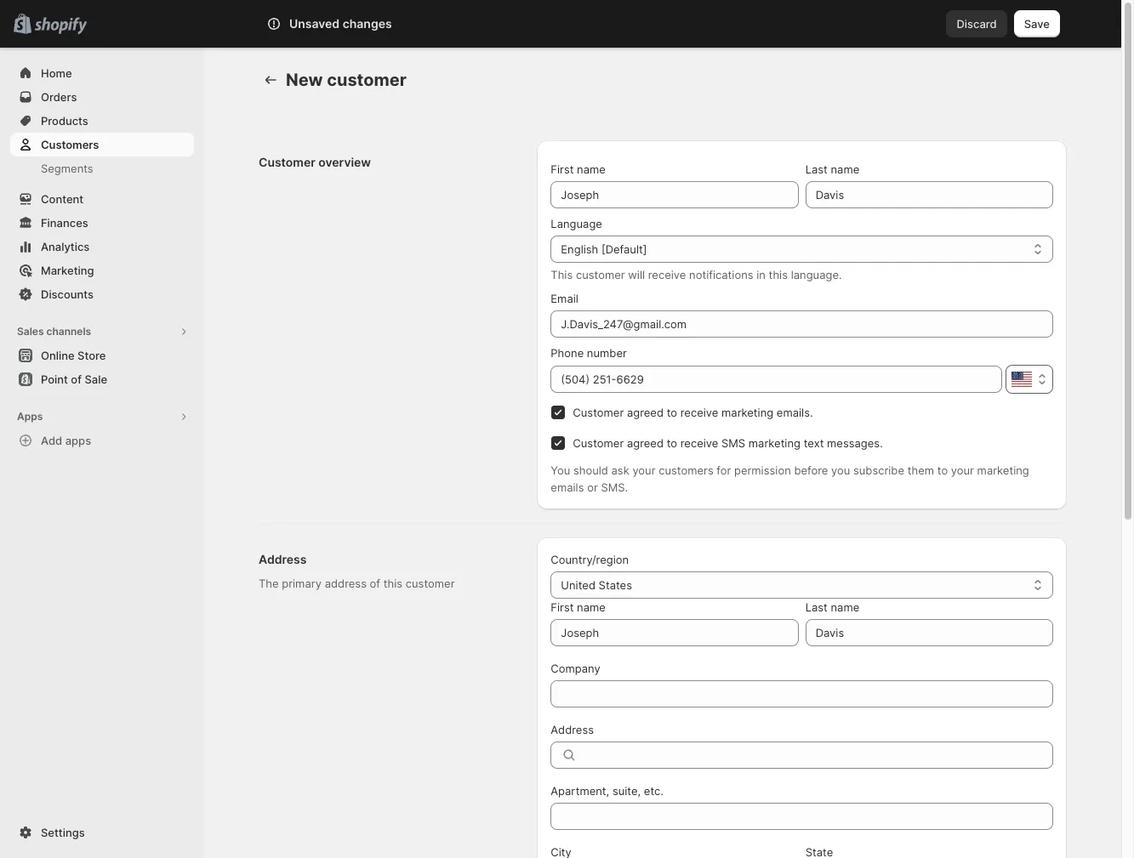 Task type: describe. For each thing, give the bounding box(es) containing it.
english [default]
[[561, 243, 647, 256]]

them
[[908, 464, 935, 478]]

first name text field for company
[[551, 620, 799, 647]]

customers
[[41, 138, 99, 152]]

Last name text field
[[806, 620, 1054, 647]]

discard button
[[947, 10, 1008, 37]]

2 your from the left
[[952, 464, 975, 478]]

will
[[628, 268, 645, 282]]

sales channels button
[[10, 320, 194, 344]]

apps button
[[10, 405, 194, 429]]

home link
[[10, 61, 194, 85]]

add
[[41, 434, 62, 448]]

Address text field
[[585, 742, 1054, 770]]

add apps
[[41, 434, 91, 448]]

number
[[587, 346, 627, 360]]

sales channels
[[17, 325, 91, 338]]

first name for company
[[551, 601, 606, 615]]

customer agreed to receive marketing emails.
[[573, 406, 813, 420]]

Last name text field
[[806, 181, 1054, 209]]

company
[[551, 662, 601, 676]]

orders
[[41, 90, 77, 104]]

last for language
[[806, 163, 828, 176]]

english
[[561, 243, 599, 256]]

united states (+1) image
[[1012, 372, 1033, 387]]

primary
[[282, 577, 322, 591]]

suite,
[[613, 785, 641, 799]]

apps
[[65, 434, 91, 448]]

point
[[41, 373, 68, 386]]

online store link
[[10, 344, 194, 368]]

first for company
[[551, 601, 574, 615]]

email
[[551, 292, 579, 306]]

marketing
[[41, 264, 94, 278]]

settings link
[[10, 821, 194, 845]]

of inside point of sale link
[[71, 373, 82, 386]]

before
[[795, 464, 829, 478]]

you
[[832, 464, 851, 478]]

segments
[[41, 162, 93, 175]]

customer for customer overview
[[259, 155, 316, 169]]

discard
[[957, 17, 997, 31]]

united
[[561, 579, 596, 592]]

discounts
[[41, 288, 94, 301]]

the primary address of this customer
[[259, 577, 455, 591]]

sales
[[17, 325, 44, 338]]

customer for customer agreed to receive sms marketing text messages.
[[573, 437, 624, 450]]

discounts link
[[10, 283, 194, 306]]

save
[[1025, 17, 1050, 31]]

last for company
[[806, 601, 828, 615]]

online store
[[41, 349, 106, 363]]

language.
[[791, 268, 842, 282]]

customers
[[659, 464, 714, 478]]

messages.
[[828, 437, 883, 450]]

orders link
[[10, 85, 194, 109]]

agreed for customer agreed to receive sms marketing text messages.
[[627, 437, 664, 450]]

ask
[[612, 464, 630, 478]]

0 vertical spatial marketing
[[722, 406, 774, 420]]

Phone number text field
[[551, 366, 1003, 393]]

new customer
[[286, 70, 407, 90]]

home
[[41, 66, 72, 80]]

sms.
[[601, 481, 628, 495]]

point of sale button
[[0, 368, 204, 392]]

analytics
[[41, 240, 90, 254]]

unsaved
[[289, 16, 340, 31]]

last name for language
[[806, 163, 860, 176]]

apps
[[17, 410, 43, 423]]

receive for notifications
[[648, 268, 686, 282]]

phone
[[551, 346, 584, 360]]

1 your from the left
[[633, 464, 656, 478]]

content
[[41, 192, 84, 206]]

1 vertical spatial marketing
[[749, 437, 801, 450]]

new
[[286, 70, 323, 90]]

marketing inside you should ask your customers for permission before you subscribe them to your marketing emails or sms.
[[978, 464, 1030, 478]]

online store button
[[0, 344, 204, 368]]

country/region
[[551, 553, 629, 567]]

first for language
[[551, 163, 574, 176]]

2 vertical spatial customer
[[406, 577, 455, 591]]

analytics link
[[10, 235, 194, 259]]

customer for new
[[327, 70, 407, 90]]

products link
[[10, 109, 194, 133]]

to for marketing
[[667, 406, 678, 420]]

emails.
[[777, 406, 813, 420]]

save button
[[1015, 10, 1061, 37]]

united states
[[561, 579, 632, 592]]

add apps button
[[10, 429, 194, 453]]

changes
[[343, 16, 392, 31]]

apartment, suite, etc.
[[551, 785, 664, 799]]



Task type: vqa. For each thing, say whether or not it's contained in the screenshot.
day
no



Task type: locate. For each thing, give the bounding box(es) containing it.
the
[[259, 577, 279, 591]]

0 vertical spatial receive
[[648, 268, 686, 282]]

1 vertical spatial receive
[[681, 406, 719, 420]]

1 vertical spatial last
[[806, 601, 828, 615]]

1 first name text field from the top
[[551, 181, 799, 209]]

online
[[41, 349, 75, 363]]

segments link
[[10, 157, 194, 180]]

you should ask your customers for permission before you subscribe them to your marketing emails or sms.
[[551, 464, 1030, 495]]

1 vertical spatial customer
[[576, 268, 625, 282]]

1 vertical spatial last name
[[806, 601, 860, 615]]

receive up customer agreed to receive sms marketing text messages.
[[681, 406, 719, 420]]

settings
[[41, 827, 85, 840]]

1 vertical spatial this
[[384, 577, 403, 591]]

2 vertical spatial customer
[[573, 437, 624, 450]]

address up the
[[259, 552, 307, 567]]

1 horizontal spatial your
[[952, 464, 975, 478]]

of
[[71, 373, 82, 386], [370, 577, 381, 591]]

0 horizontal spatial this
[[384, 577, 403, 591]]

should
[[574, 464, 609, 478]]

1 vertical spatial customer
[[573, 406, 624, 420]]

0 horizontal spatial of
[[71, 373, 82, 386]]

last name
[[806, 163, 860, 176], [806, 601, 860, 615]]

1 agreed from the top
[[627, 406, 664, 420]]

last name for company
[[806, 601, 860, 615]]

to inside you should ask your customers for permission before you subscribe them to your marketing emails or sms.
[[938, 464, 948, 478]]

0 horizontal spatial address
[[259, 552, 307, 567]]

search
[[342, 17, 379, 31]]

1 horizontal spatial this
[[769, 268, 788, 282]]

marketing up sms
[[722, 406, 774, 420]]

customer overview
[[259, 155, 371, 169]]

customer agreed to receive sms marketing text messages.
[[573, 437, 883, 450]]

2 vertical spatial marketing
[[978, 464, 1030, 478]]

point of sale
[[41, 373, 107, 386]]

address
[[325, 577, 367, 591]]

0 vertical spatial address
[[259, 552, 307, 567]]

2 first from the top
[[551, 601, 574, 615]]

0 horizontal spatial your
[[633, 464, 656, 478]]

emails
[[551, 481, 584, 495]]

1 horizontal spatial address
[[551, 724, 594, 737]]

name
[[577, 163, 606, 176], [831, 163, 860, 176], [577, 601, 606, 615], [831, 601, 860, 615]]

sms
[[722, 437, 746, 450]]

0 vertical spatial this
[[769, 268, 788, 282]]

receive right will on the top of page
[[648, 268, 686, 282]]

finances
[[41, 216, 88, 230]]

0 vertical spatial customer
[[259, 155, 316, 169]]

1 vertical spatial first name text field
[[551, 620, 799, 647]]

0 vertical spatial last
[[806, 163, 828, 176]]

0 vertical spatial first name
[[551, 163, 606, 176]]

0 vertical spatial to
[[667, 406, 678, 420]]

1 vertical spatial agreed
[[627, 437, 664, 450]]

address down company
[[551, 724, 594, 737]]

marketing up permission
[[749, 437, 801, 450]]

customer for this
[[576, 268, 625, 282]]

customer
[[259, 155, 316, 169], [573, 406, 624, 420], [573, 437, 624, 450]]

customer down english [default]
[[576, 268, 625, 282]]

this
[[769, 268, 788, 282], [384, 577, 403, 591]]

phone number
[[551, 346, 627, 360]]

marketing
[[722, 406, 774, 420], [749, 437, 801, 450], [978, 464, 1030, 478]]

Email email field
[[551, 311, 1054, 338]]

2 vertical spatial receive
[[681, 437, 719, 450]]

first name for language
[[551, 163, 606, 176]]

customer down search
[[327, 70, 407, 90]]

1 vertical spatial of
[[370, 577, 381, 591]]

receive for sms
[[681, 437, 719, 450]]

2 first name from the top
[[551, 601, 606, 615]]

shopify image
[[34, 18, 87, 35]]

Company text field
[[551, 681, 1054, 708]]

2 agreed from the top
[[627, 437, 664, 450]]

permission
[[735, 464, 791, 478]]

1 last name from the top
[[806, 163, 860, 176]]

receive for marketing
[[681, 406, 719, 420]]

receive
[[648, 268, 686, 282], [681, 406, 719, 420], [681, 437, 719, 450]]

agreed
[[627, 406, 664, 420], [627, 437, 664, 450]]

0 vertical spatial of
[[71, 373, 82, 386]]

2 vertical spatial to
[[938, 464, 948, 478]]

products
[[41, 114, 88, 128]]

etc.
[[644, 785, 664, 799]]

point of sale link
[[10, 368, 194, 392]]

this right address
[[384, 577, 403, 591]]

in
[[757, 268, 766, 282]]

channels
[[46, 325, 91, 338]]

this customer will receive notifications in this language.
[[551, 268, 842, 282]]

first
[[551, 163, 574, 176], [551, 601, 574, 615]]

your right ask
[[633, 464, 656, 478]]

0 vertical spatial first
[[551, 163, 574, 176]]

first name text field down states
[[551, 620, 799, 647]]

your
[[633, 464, 656, 478], [952, 464, 975, 478]]

1 first name from the top
[[551, 163, 606, 176]]

this
[[551, 268, 573, 282]]

customer right address
[[406, 577, 455, 591]]

agreed for customer agreed to receive marketing emails.
[[627, 406, 664, 420]]

states
[[599, 579, 632, 592]]

receive up customers
[[681, 437, 719, 450]]

content link
[[10, 187, 194, 211]]

0 vertical spatial last name
[[806, 163, 860, 176]]

1 first from the top
[[551, 163, 574, 176]]

first name up language
[[551, 163, 606, 176]]

0 vertical spatial first name text field
[[551, 181, 799, 209]]

finances link
[[10, 211, 194, 235]]

2 first name text field from the top
[[551, 620, 799, 647]]

1 horizontal spatial of
[[370, 577, 381, 591]]

1 vertical spatial address
[[551, 724, 594, 737]]

your right them
[[952, 464, 975, 478]]

customers link
[[10, 133, 194, 157]]

to for sms
[[667, 437, 678, 450]]

notifications
[[690, 268, 754, 282]]

search button
[[314, 10, 808, 37]]

first name
[[551, 163, 606, 176], [551, 601, 606, 615]]

you
[[551, 464, 571, 478]]

marketing right them
[[978, 464, 1030, 478]]

of left sale
[[71, 373, 82, 386]]

apartment,
[[551, 785, 610, 799]]

2 last from the top
[[806, 601, 828, 615]]

sale
[[85, 373, 107, 386]]

last
[[806, 163, 828, 176], [806, 601, 828, 615]]

First name text field
[[551, 181, 799, 209], [551, 620, 799, 647]]

this right in
[[769, 268, 788, 282]]

1 vertical spatial to
[[667, 437, 678, 450]]

of right address
[[370, 577, 381, 591]]

0 vertical spatial agreed
[[627, 406, 664, 420]]

customer for customer agreed to receive marketing emails.
[[573, 406, 624, 420]]

text
[[804, 437, 824, 450]]

1 vertical spatial first
[[551, 601, 574, 615]]

overview
[[319, 155, 371, 169]]

unsaved changes
[[289, 16, 392, 31]]

first up language
[[551, 163, 574, 176]]

or
[[588, 481, 598, 495]]

store
[[78, 349, 106, 363]]

first name text field for language
[[551, 181, 799, 209]]

for
[[717, 464, 732, 478]]

Apartment, suite, etc. text field
[[551, 804, 1054, 831]]

first down united
[[551, 601, 574, 615]]

marketing link
[[10, 259, 194, 283]]

first name text field up "[default]"
[[551, 181, 799, 209]]

[default]
[[602, 243, 647, 256]]

customer
[[327, 70, 407, 90], [576, 268, 625, 282], [406, 577, 455, 591]]

0 vertical spatial customer
[[327, 70, 407, 90]]

2 last name from the top
[[806, 601, 860, 615]]

subscribe
[[854, 464, 905, 478]]

language
[[551, 217, 603, 231]]

first name down united
[[551, 601, 606, 615]]

1 last from the top
[[806, 163, 828, 176]]

1 vertical spatial first name
[[551, 601, 606, 615]]



